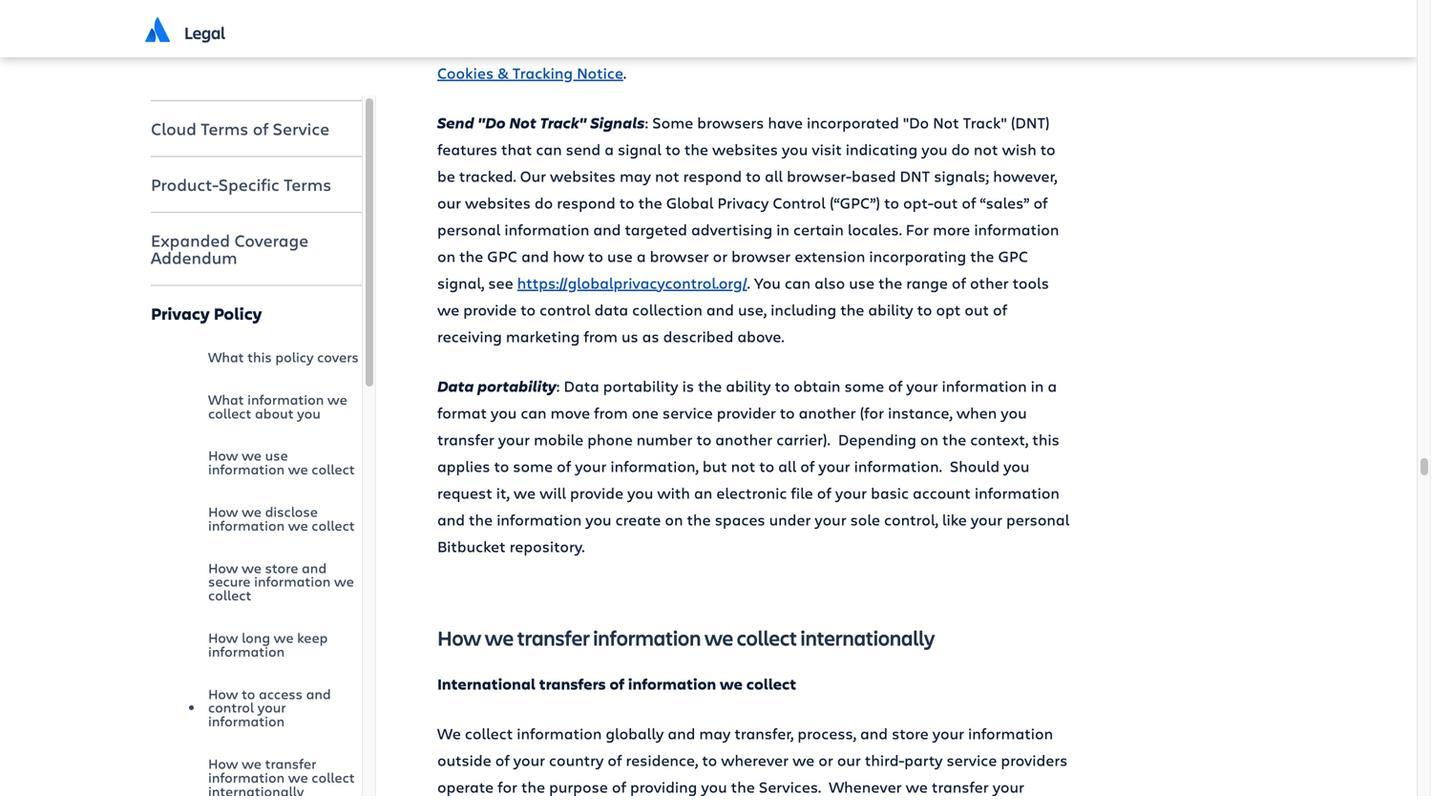 Task type: describe. For each thing, give the bounding box(es) containing it.
we collect information globally and may transfer, process, and store your information outside of your country of residence, to wherever we or our third-party service providers operate for the purpose of providing you the services.  whenever we transfer yo
[[438, 724, 1068, 797]]

you down context,
[[1004, 456, 1030, 476]]

dnt
[[900, 166, 931, 186]]

privacy policy link
[[151, 291, 362, 336]]

providing
[[630, 777, 698, 797]]

to right wish
[[1041, 139, 1056, 159]]

described
[[664, 326, 734, 347]]

1 vertical spatial a
[[637, 246, 646, 266]]

and left how at the left of page
[[522, 246, 549, 266]]

may inside the : some browsers have incorporated "do not track" (dnt) features that can send a signal to the websites you visit indicating you do not wish to be tracked. our websites may not respond to all browser-based dnt signals; however, our websites do respond to the global privacy control ("gpc") to opt-out of "sales" of personal information and targeted advertising in certain locales. for more information on the gpc and how to use a browser or browser extension incorporating the gpc signal, see
[[620, 166, 651, 186]]

also
[[815, 273, 846, 293]]

the right for
[[522, 777, 546, 797]]

tools
[[1013, 273, 1050, 293]]

the down some
[[685, 139, 709, 159]]

disclose
[[265, 502, 318, 521]]

can inside ": data portability is the ability to obtain some of your information in a format you can move from one service provider to another (for instance, when you transfer your mobile phone number to another carrier).  depending on the context, this applies to some of your information, but not to all of your information.  should you request it, we will provide you with an electronic file of your basic account information and the information you create on the spaces under your sole control, like your personal bitbucket repository."
[[521, 402, 547, 423]]

product-
[[151, 173, 219, 196]]

move
[[551, 402, 590, 423]]

signal,
[[438, 273, 485, 293]]

from inside . you can also use the range of other tools we provide to control data collection and use, including the ability to opt out of receiving marketing from us as described above.
[[584, 326, 618, 347]]

all inside the : some browsers have incorporated "do not track" (dnt) features that can send a signal to the websites you visit indicating you do not wish to be tracked. our websites may not respond to all browser-based dnt signals; however, our websites do respond to the global privacy control ("gpc") to opt-out of "sales" of personal information and targeted advertising in certain locales. for more information on the gpc and how to use a browser or browser extension incorporating the gpc signal, see
[[765, 166, 783, 186]]

collect inside how we store and secure information we collect
[[208, 586, 252, 605]]

of down however,
[[1034, 192, 1048, 213]]

can inside . you can also use the range of other tools we provide to control data collection and use, including the ability to opt out of receiving marketing from us as described above.
[[785, 273, 811, 293]]

your down the phone
[[575, 456, 607, 476]]

1 vertical spatial another
[[716, 429, 773, 450]]

legal link
[[184, 0, 225, 57]]

information up "country"
[[517, 724, 602, 744]]

applies
[[438, 456, 490, 476]]

see
[[489, 273, 514, 293]]

. you can also use the range of other tools we provide to control data collection and use, including the ability to opt out of receiving marketing from us as described above.
[[438, 273, 1050, 347]]

1 vertical spatial on
[[921, 429, 939, 450]]

: some browsers have incorporated "do not track" (dnt) features that can send a signal to the websites you visit indicating you do not wish to be tracked. our websites may not respond to all browser-based dnt signals; however, our websites do respond to the global privacy control ("gpc") to opt-out of "sales" of personal information and targeted advertising in certain locales. for more information on the gpc and how to use a browser or browser extension incorporating the gpc signal, see
[[438, 112, 1060, 293]]

instance,
[[888, 402, 953, 423]]

"do inside the : some browsers have incorporated "do not track" (dnt) features that can send a signal to the websites you visit indicating you do not wish to be tracked. our websites may not respond to all browser-based dnt signals; however, our websites do respond to the global privacy control ("gpc") to opt-out of "sales" of personal information and targeted advertising in certain locales. for more information on the gpc and how to use a browser or browser extension incorporating the gpc signal, see
[[904, 112, 930, 133]]

of down globally
[[608, 750, 622, 771]]

how we transfer information we collect internationally inside 'link'
[[208, 755, 355, 797]]

residence,
[[626, 750, 699, 771]]

your up instance, on the right bottom of page
[[907, 376, 939, 396]]

information up globally
[[628, 674, 717, 695]]

to left opt
[[918, 299, 933, 320]]

transfer inside we collect information globally and may transfer, process, and store your information outside of your country of residence, to wherever we or our third-party service providers operate for the purpose of providing you the services.  whenever we transfer yo
[[932, 777, 989, 797]]

to up marketing
[[521, 299, 536, 320]]

you up context,
[[1001, 402, 1027, 423]]

to up electronic
[[760, 456, 775, 476]]

depending
[[839, 429, 917, 450]]

1 vertical spatial respond
[[557, 192, 616, 213]]

of inside cloud terms of service "link"
[[253, 117, 269, 140]]

2 vertical spatial websites
[[465, 192, 531, 213]]

range
[[907, 273, 948, 293]]

personal inside ": data portability is the ability to obtain some of your information in a format you can move from one service provider to another (for instance, when you transfer your mobile phone number to another carrier).  depending on the context, this applies to some of your information, but not to all of your information.  should you request it, we will provide you with an electronic file of your basic account information and the information you create on the spaces under your sole control, like your personal bitbucket repository."
[[1007, 509, 1070, 530]]

or inside we collect information globally and may transfer, process, and store your information outside of your country of residence, to wherever we or our third-party service providers operate for the purpose of providing you the services.  whenever we transfer yo
[[819, 750, 834, 771]]

we inside ": data portability is the ability to obtain some of your information in a format you can move from one service provider to another (for instance, when you transfer your mobile phone number to another carrier).  depending on the context, this applies to some of your information, but not to all of your information.  should you request it, we will provide you with an electronic file of your basic account information and the information you create on the spaces under your sole control, like your personal bitbucket repository."
[[514, 483, 536, 503]]

2 browser from the left
[[732, 246, 791, 266]]

us
[[622, 326, 639, 347]]

the right is
[[698, 376, 722, 396]]

whenever
[[829, 777, 902, 797]]

you up dnt
[[922, 139, 948, 159]]

targeted
[[625, 219, 688, 240]]

not inside the : some browsers have incorporated "do not track" (dnt) features that can send a signal to the websites you visit indicating you do not wish to be tracked. our websites may not respond to all browser-based dnt signals; however, our websites do respond to the global privacy control ("gpc") to opt-out of "sales" of personal information and targeted advertising in certain locales. for more information on the gpc and how to use a browser or browser extension incorporating the gpc signal, see
[[933, 112, 960, 133]]

of up opt
[[952, 273, 967, 293]]

what information we collect about you
[[208, 390, 348, 423]]

certain
[[794, 219, 844, 240]]

extension
[[795, 246, 866, 266]]

how to access and control your information
[[208, 685, 331, 731]]

your left mobile
[[499, 429, 530, 450]]

be
[[438, 166, 456, 186]]

"sales"
[[981, 192, 1030, 213]]

use inside . you can also use the range of other tools we provide to control data collection and use, including the ability to opt out of receiving marketing from us as described above.
[[849, 273, 875, 293]]

account
[[913, 483, 971, 503]]

(dnt)
[[1011, 112, 1050, 133]]

advertising
[[692, 219, 773, 240]]

of up for
[[496, 750, 510, 771]]

collect inside we collect information globally and may transfer, process, and store your information outside of your country of residence, to wherever we or our third-party service providers operate for the purpose of providing you the services.  whenever we transfer yo
[[465, 724, 513, 744]]

locales.
[[848, 219, 902, 240]]

it,
[[497, 483, 510, 503]]

to up targeted
[[620, 192, 635, 213]]

your inside we collect information globally and may transfer, process, and store your information outside of your country of residence, to wherever we or our third-party service providers operate for the purpose of providing you the services.  whenever we transfer yo
[[514, 750, 545, 771]]

1 gpc from the left
[[487, 246, 518, 266]]

. inside . you can also use the range of other tools we provide to control data collection and use, including the ability to opt out of receiving marketing from us as described above.
[[748, 273, 751, 293]]

the left the range
[[879, 273, 903, 293]]

store your
[[892, 724, 965, 744]]

send
[[566, 139, 601, 159]]

information up international transfers of information we collect
[[594, 624, 701, 652]]

for
[[906, 219, 930, 240]]

may inside we collect information globally and may transfer, process, and store your information outside of your country of residence, to wherever we or our third-party service providers operate for the purpose of providing you the services.  whenever we transfer yo
[[700, 724, 731, 744]]

international
[[438, 674, 536, 695]]

https://globalprivacycontrol.org/ link
[[518, 273, 748, 293]]

1 not from the left
[[510, 112, 537, 133]]

atlassian logo image
[[145, 17, 170, 42]]

to up advertising on the top of page
[[746, 166, 761, 186]]

marketing
[[506, 326, 580, 347]]

provide inside ": data portability is the ability to obtain some of your information in a format you can move from one service provider to another (for instance, when you transfer your mobile phone number to another carrier).  depending on the context, this applies to some of your information, but not to all of your information.  should you request it, we will provide you with an electronic file of your basic account information and the information you create on the spaces under your sole control, like your personal bitbucket repository."
[[570, 483, 624, 503]]

transfer,
[[735, 724, 794, 744]]

https://globalprivacycontrol.org/
[[518, 273, 748, 293]]

operate
[[438, 777, 494, 797]]

privacy policy
[[151, 302, 262, 325]]

you
[[754, 273, 781, 293]]

how we use information we collect
[[208, 446, 355, 479]]

under
[[770, 509, 811, 530]]

0 vertical spatial .
[[624, 62, 627, 83]]

but
[[703, 456, 728, 476]]

information down should
[[975, 483, 1060, 503]]

cloud terms of service link
[[151, 106, 362, 152]]

your right under
[[815, 509, 847, 530]]

the down also
[[841, 299, 865, 320]]

receiving
[[438, 326, 502, 347]]

secure
[[208, 572, 251, 591]]

when
[[957, 402, 998, 423]]

signal
[[618, 139, 662, 159]]

ability inside . you can also use the range of other tools we provide to control data collection and use, including the ability to opt out of receiving marketing from us as described above.
[[869, 299, 914, 320]]

track" inside the : some browsers have incorporated "do not track" (dnt) features that can send a signal to the websites you visit indicating you do not wish to be tracked. our websites may not respond to all browser-based dnt signals; however, our websites do respond to the global privacy control ("gpc") to opt-out of "sales" of personal information and targeted advertising in certain locales. for more information on the gpc and how to use a browser or browser extension incorporating the gpc signal, see
[[964, 112, 1007, 133]]

0 vertical spatial another
[[799, 402, 856, 423]]

how for how we transfer information we collect internationally 'link'
[[208, 755, 238, 773]]

portability
[[603, 376, 679, 396]]

an
[[694, 483, 713, 503]]

of up file
[[801, 456, 815, 476]]

file
[[791, 483, 814, 503]]

your left basic
[[836, 483, 867, 503]]

a for data
[[1048, 376, 1058, 396]]

phone
[[588, 429, 633, 450]]

: for send "do not track" signals
[[645, 112, 649, 133]]

of right purpose
[[612, 777, 627, 797]]

cookies
[[438, 62, 494, 83]]

expanded coverage addendum link
[[151, 218, 362, 280]]

keep
[[297, 629, 328, 647]]

of right transfers
[[610, 674, 625, 695]]

terms inside "link"
[[201, 117, 249, 140]]

2 gpc from the left
[[999, 246, 1029, 266]]

what for what this policy covers
[[208, 348, 244, 366]]

you left create
[[586, 509, 612, 530]]

your inside how to access and control your information
[[258, 698, 286, 717]]

you down data portability
[[491, 402, 517, 423]]

to down some
[[666, 139, 681, 159]]

1 vertical spatial privacy
[[151, 302, 210, 325]]

of down 'signals;'
[[962, 192, 977, 213]]

the down an
[[687, 509, 711, 530]]

how up international
[[438, 624, 482, 652]]

send
[[438, 112, 474, 133]]

information up when
[[942, 376, 1028, 396]]

opt
[[937, 299, 961, 320]]

bitbucket
[[438, 536, 506, 557]]

2 vertical spatial on
[[665, 509, 683, 530]]

how we transfer information we collect internationally link
[[208, 743, 362, 797]]

ability inside ": data portability is the ability to obtain some of your information in a format you can move from one service provider to another (for instance, when you transfer your mobile phone number to another carrier).  depending on the context, this applies to some of your information, but not to all of your information.  should you request it, we will provide you with an electronic file of your basic account information and the information you create on the spaces under your sole control, like your personal bitbucket repository."
[[726, 376, 771, 396]]

how
[[553, 246, 585, 266]]

our inside we collect information globally and may transfer, process, and store your information outside of your country of residence, to wherever we or our third-party service providers operate for the purpose of providing you the services.  whenever we transfer yo
[[838, 750, 861, 771]]

information up providers
[[969, 724, 1054, 744]]

store
[[265, 559, 298, 577]]

collect inside what information we collect about you
[[208, 404, 252, 423]]

1 horizontal spatial websites
[[550, 166, 616, 186]]

1 "do from the left
[[478, 112, 506, 133]]

your down depending
[[819, 456, 851, 476]]

all inside ": data portability is the ability to obtain some of your information in a format you can move from one service provider to another (for instance, when you transfer your mobile phone number to another carrier).  depending on the context, this applies to some of your information, but not to all of your information.  should you request it, we will provide you with an electronic file of your basic account information and the information you create on the spaces under your sole control, like your personal bitbucket repository."
[[779, 456, 797, 476]]

to left opt-
[[885, 192, 900, 213]]

information inside how we transfer information we collect internationally
[[208, 768, 285, 787]]

how for how we use information we collect link
[[208, 446, 238, 465]]

how we store and secure information we collect link
[[208, 547, 362, 617]]

what information we collect about you link
[[208, 379, 362, 435]]

service
[[273, 117, 330, 140]]

of up instance, on the right bottom of page
[[889, 376, 903, 396]]

0 vertical spatial how we transfer information we collect internationally
[[438, 624, 936, 652]]

how we disclose information we collect
[[208, 502, 355, 535]]

a for some
[[605, 139, 614, 159]]

indicating
[[846, 139, 918, 159]]

to down 'obtain'
[[780, 402, 795, 423]]

to up it,
[[494, 456, 509, 476]]

how for how we store and secure information we collect link
[[208, 559, 238, 577]]

2 horizontal spatial not
[[974, 139, 999, 159]]

how for how long we keep information link
[[208, 629, 238, 647]]

collection
[[633, 299, 703, 320]]

0 vertical spatial some
[[845, 376, 885, 396]]

the up should
[[943, 429, 967, 450]]

context,
[[971, 429, 1029, 450]]

providers
[[1001, 750, 1068, 771]]

and up third-
[[861, 724, 888, 744]]

of down mobile
[[557, 456, 571, 476]]

product-specific terms link
[[151, 162, 362, 207]]

0 horizontal spatial some
[[513, 456, 553, 476]]

personal inside the : some browsers have incorporated "do not track" (dnt) features that can send a signal to the websites you visit indicating you do not wish to be tracked. our websites may not respond to all browser-based dnt signals; however, our websites do respond to the global privacy control ("gpc") to opt-out of "sales" of personal information and targeted advertising in certain locales. for more information on the gpc and how to use a browser or browser extension incorporating the gpc signal, see
[[438, 219, 501, 240]]

to left 'obtain'
[[775, 376, 790, 396]]

and up the "residence,"
[[668, 724, 696, 744]]

tracking
[[513, 62, 573, 83]]

we inside what information we collect about you
[[328, 390, 348, 409]]

and left targeted
[[594, 219, 621, 240]]

not inside ": data portability is the ability to obtain some of your information in a format you can move from one service provider to another (for instance, when you transfer your mobile phone number to another carrier).  depending on the context, this applies to some of your information, but not to all of your information.  should you request it, we will provide you with an electronic file of your basic account information and the information you create on the spaces under your sole control, like your personal bitbucket repository."
[[731, 456, 756, 476]]

how for how we disclose information we collect link
[[208, 502, 238, 521]]

access
[[259, 685, 303, 703]]

how for how to access and control your information link
[[208, 685, 238, 703]]

basic
[[871, 483, 909, 503]]

1 horizontal spatial respond
[[684, 166, 742, 186]]

of right file
[[818, 483, 832, 503]]



Task type: locate. For each thing, give the bounding box(es) containing it.
what inside what information we collect about you
[[208, 390, 244, 409]]

0 vertical spatial do
[[952, 139, 970, 159]]

privacy inside the : some browsers have incorporated "do not track" (dnt) features that can send a signal to the websites you visit indicating you do not wish to be tracked. our websites may not respond to all browser-based dnt signals; however, our websites do respond to the global privacy control ("gpc") to opt-out of "sales" of personal information and targeted advertising in certain locales. for more information on the gpc and how to use a browser or browser extension incorporating the gpc signal, see
[[718, 192, 769, 213]]

: left data
[[557, 376, 560, 396]]

0 horizontal spatial on
[[438, 246, 456, 266]]

on inside the : some browsers have incorporated "do not track" (dnt) features that can send a signal to the websites you visit indicating you do not wish to be tracked. our websites may not respond to all browser-based dnt signals; however, our websites do respond to the global privacy control ("gpc") to opt-out of "sales" of personal information and targeted advertising in certain locales. for more information on the gpc and how to use a browser or browser extension incorporating the gpc signal, see
[[438, 246, 456, 266]]

2 track" from the left
[[964, 112, 1007, 133]]

sole control,
[[851, 509, 939, 530]]

1 vertical spatial not
[[655, 166, 680, 186]]

information up how at the left of page
[[505, 219, 590, 240]]

to right how at the left of page
[[589, 246, 604, 266]]

browsers
[[698, 112, 765, 133]]

0 horizontal spatial another
[[716, 429, 773, 450]]

and right access on the bottom of the page
[[306, 685, 331, 703]]

respond down send
[[557, 192, 616, 213]]

not
[[974, 139, 999, 159], [655, 166, 680, 186], [731, 456, 756, 476]]

control inside how to access and control your information
[[208, 698, 254, 717]]

2 horizontal spatial use
[[849, 273, 875, 293]]

provider
[[717, 402, 776, 423]]

to left access on the bottom of the page
[[242, 685, 255, 703]]

1 vertical spatial our
[[838, 750, 861, 771]]

1 browser from the left
[[650, 246, 709, 266]]

not left wish
[[974, 139, 999, 159]]

send "do not track" signals
[[438, 112, 645, 133]]

of left service
[[253, 117, 269, 140]]

how we store and secure information we collect
[[208, 559, 354, 605]]

how inside how we transfer information we collect internationally
[[208, 755, 238, 773]]

may up the wherever
[[700, 724, 731, 744]]

0 horizontal spatial this
[[248, 348, 272, 366]]

0 horizontal spatial not
[[510, 112, 537, 133]]

0 horizontal spatial our
[[438, 192, 461, 213]]

1 vertical spatial or
[[819, 750, 834, 771]]

third-
[[865, 750, 905, 771]]

not up global
[[655, 166, 680, 186]]

how we disclose information we collect link
[[208, 491, 362, 547]]

personal
[[438, 219, 501, 240], [1007, 509, 1070, 530]]

1 horizontal spatial gpc
[[999, 246, 1029, 266]]

data
[[595, 299, 629, 320]]

you down have
[[782, 139, 808, 159]]

from
[[584, 326, 618, 347], [594, 402, 628, 423]]

1 track" from the left
[[540, 112, 587, 133]]

about
[[255, 404, 294, 423]]

information up how we disclose information we collect
[[208, 460, 285, 479]]

1 vertical spatial what
[[208, 390, 244, 409]]

1 horizontal spatial may
[[700, 724, 731, 744]]

1 vertical spatial use
[[849, 273, 875, 293]]

for
[[498, 777, 518, 797]]

our
[[438, 192, 461, 213], [838, 750, 861, 771]]

respond
[[684, 166, 742, 186], [557, 192, 616, 213]]

opt-
[[904, 192, 934, 213]]

on
[[438, 246, 456, 266], [921, 429, 939, 450], [665, 509, 683, 530]]

process,
[[798, 724, 857, 744]]

use up https://globalprivacycontrol.org/
[[608, 246, 633, 266]]

1 horizontal spatial :
[[645, 112, 649, 133]]

control up marketing
[[540, 299, 591, 320]]

should
[[950, 456, 1000, 476]]

policy
[[275, 348, 314, 366]]

transfer inside ": data portability is the ability to obtain some of your information in a format you can move from one service provider to another (for instance, when you transfer your mobile phone number to another carrier).  depending on the context, this applies to some of your information, but not to all of your information.  should you request it, we will provide you with an electronic file of your basic account information and the information you create on the spaces under your sole control, like your personal bitbucket repository."
[[438, 429, 495, 450]]

0 vertical spatial terms
[[201, 117, 249, 140]]

ability down the range
[[869, 299, 914, 320]]

0 vertical spatial control
[[540, 299, 591, 320]]

all up control
[[765, 166, 783, 186]]

2 vertical spatial not
[[731, 456, 756, 476]]

1 horizontal spatial how we transfer information we collect internationally
[[438, 624, 936, 652]]

in
[[777, 219, 790, 240], [1031, 376, 1044, 396]]

in inside ": data portability is the ability to obtain some of your information in a format you can move from one service provider to another (for instance, when you transfer your mobile phone number to another carrier).  depending on the context, this applies to some of your information, but not to all of your information.  should you request it, we will provide you with an electronic file of your basic account information and the information you create on the spaces under your sole control, like your personal bitbucket repository."
[[1031, 376, 1044, 396]]

1 vertical spatial in
[[1031, 376, 1044, 396]]

that
[[502, 139, 532, 159]]

terms
[[201, 117, 249, 140], [284, 173, 332, 196]]

of down the other
[[993, 299, 1008, 320]]

collect inside 'link'
[[312, 768, 355, 787]]

2 vertical spatial use
[[265, 446, 288, 465]]

another
[[799, 402, 856, 423], [716, 429, 773, 450]]

as
[[643, 326, 660, 347]]

wish
[[1003, 139, 1037, 159]]

how inside how long we keep information
[[208, 629, 238, 647]]

0 horizontal spatial do
[[535, 192, 553, 213]]

this inside ": data portability is the ability to obtain some of your information in a format you can move from one service provider to another (for instance, when you transfer your mobile phone number to another carrier).  depending on the context, this applies to some of your information, but not to all of your information.  should you request it, we will provide you with an electronic file of your basic account information and the information you create on the spaces under your sole control, like your personal bitbucket repository."
[[1033, 429, 1060, 450]]

request
[[438, 483, 493, 503]]

: inside the : some browsers have incorporated "do not track" (dnt) features that can send a signal to the websites you visit indicating you do not wish to be tracked. our websites may not respond to all browser-based dnt signals; however, our websites do respond to the global privacy control ("gpc") to opt-out of "sales" of personal information and targeted advertising in certain locales. for more information on the gpc and how to use a browser or browser extension incorporating the gpc signal, see
[[645, 112, 649, 133]]

control
[[540, 299, 591, 320], [208, 698, 254, 717]]

wherever
[[721, 750, 789, 771]]

how to access and control your information link
[[208, 673, 362, 743]]

transfer
[[438, 429, 495, 450], [517, 624, 590, 652], [265, 755, 317, 773], [932, 777, 989, 797]]

0 horizontal spatial personal
[[438, 219, 501, 240]]

1 horizontal spatial terms
[[284, 173, 332, 196]]

to left the wherever
[[703, 750, 718, 771]]

1 horizontal spatial service
[[947, 750, 998, 771]]

you right about
[[297, 404, 321, 423]]

1 vertical spatial .
[[748, 273, 751, 293]]

information up access on the bottom of the page
[[208, 642, 285, 661]]

information up repository.
[[497, 509, 582, 530]]

personal right 'like'
[[1007, 509, 1070, 530]]

tracked.
[[459, 166, 516, 186]]

0 vertical spatial service
[[663, 402, 713, 423]]

provide down see
[[464, 299, 517, 320]]

transfer inside 'link'
[[265, 755, 317, 773]]

the up signal,
[[460, 246, 484, 266]]

how left long
[[208, 629, 238, 647]]

websites down send
[[550, 166, 616, 186]]

0 horizontal spatial use
[[265, 446, 288, 465]]

control
[[773, 192, 826, 213]]

and inside ": data portability is the ability to obtain some of your information in a format you can move from one service provider to another (for instance, when you transfer your mobile phone number to another carrier).  depending on the context, this applies to some of your information, but not to all of your information.  should you request it, we will provide you with an electronic file of your basic account information and the information you create on the spaces under your sole control, like your personal bitbucket repository."
[[438, 509, 465, 530]]

electronic
[[717, 483, 788, 503]]

1 horizontal spatial browser
[[732, 246, 791, 266]]

1 horizontal spatial "do
[[904, 112, 930, 133]]

0 vertical spatial may
[[620, 166, 651, 186]]

what this policy covers link
[[208, 336, 362, 379]]

not up electronic
[[731, 456, 756, 476]]

some
[[653, 112, 694, 133]]

provide inside . you can also use the range of other tools we provide to control data collection and use, including the ability to opt out of receiving marketing from us as described above.
[[464, 299, 517, 320]]

collect inside how we disclose information we collect
[[312, 516, 355, 535]]

incorporated
[[807, 112, 900, 133]]

1 vertical spatial internationally
[[208, 782, 304, 797]]

0 vertical spatial out
[[934, 192, 958, 213]]

0 vertical spatial all
[[765, 166, 783, 186]]

0 vertical spatial websites
[[713, 139, 778, 159]]

to up but
[[697, 429, 712, 450]]

what for what information we collect about you
[[208, 390, 244, 409]]

2 what from the top
[[208, 390, 244, 409]]

browser down targeted
[[650, 246, 709, 266]]

0 vertical spatial this
[[248, 348, 272, 366]]

0 horizontal spatial service
[[663, 402, 713, 423]]

and inside . you can also use the range of other tools we provide to control data collection and use, including the ability to opt out of receiving marketing from us as described above.
[[707, 299, 735, 320]]

0 vertical spatial personal
[[438, 219, 501, 240]]

.
[[624, 62, 627, 83], [748, 273, 751, 293]]

0 vertical spatial or
[[713, 246, 728, 266]]

how long we keep information link
[[208, 617, 362, 673]]

format
[[438, 402, 487, 423]]

you up create
[[628, 483, 654, 503]]

2 vertical spatial can
[[521, 402, 547, 423]]

how we use information we collect link
[[208, 435, 362, 491]]

1 vertical spatial all
[[779, 456, 797, 476]]

1 vertical spatial websites
[[550, 166, 616, 186]]

:
[[645, 112, 649, 133], [557, 376, 560, 396]]

out
[[934, 192, 958, 213], [965, 299, 990, 320]]

not up the that
[[510, 112, 537, 133]]

0 vertical spatial privacy
[[718, 192, 769, 213]]

0 horizontal spatial privacy
[[151, 302, 210, 325]]

how inside how we store and secure information we collect
[[208, 559, 238, 577]]

out up more
[[934, 192, 958, 213]]

another down provider
[[716, 429, 773, 450]]

information down access on the bottom of the page
[[208, 712, 285, 731]]

can inside the : some browsers have incorporated "do not track" (dnt) features that can send a signal to the websites you visit indicating you do not wish to be tracked. our websites may not respond to all browser-based dnt signals; however, our websites do respond to the global privacy control ("gpc") to opt-out of "sales" of personal information and targeted advertising in certain locales. for more information on the gpc and how to use a browser or browser extension incorporating the gpc signal, see
[[536, 139, 562, 159]]

browser-
[[787, 166, 852, 186]]

and
[[594, 219, 621, 240], [522, 246, 549, 266], [707, 299, 735, 320], [438, 509, 465, 530], [302, 559, 327, 577], [306, 685, 331, 703], [668, 724, 696, 744], [861, 724, 888, 744]]

you inside what information we collect about you
[[297, 404, 321, 423]]

2 horizontal spatial websites
[[713, 139, 778, 159]]

incorporating
[[870, 246, 967, 266]]

how down how to access and control your information
[[208, 755, 238, 773]]

and down request in the bottom of the page
[[438, 509, 465, 530]]

this left policy
[[248, 348, 272, 366]]

0 horizontal spatial track"
[[540, 112, 587, 133]]

track"
[[540, 112, 587, 133], [964, 112, 1007, 133]]

2 "do from the left
[[904, 112, 930, 133]]

0 horizontal spatial not
[[655, 166, 680, 186]]

use inside the : some browsers have incorporated "do not track" (dnt) features that can send a signal to the websites you visit indicating you do not wish to be tracked. our websites may not respond to all browser-based dnt signals; however, our websites do respond to the global privacy control ("gpc") to opt-out of "sales" of personal information and targeted advertising in certain locales. for more information on the gpc and how to use a browser or browser extension incorporating the gpc signal, see
[[608, 246, 633, 266]]

0 vertical spatial our
[[438, 192, 461, 213]]

1 horizontal spatial control
[[540, 299, 591, 320]]

privacy left policy
[[151, 302, 210, 325]]

0 horizontal spatial internationally
[[208, 782, 304, 797]]

covers
[[317, 348, 359, 366]]

however,
[[994, 166, 1058, 186]]

. left you
[[748, 273, 751, 293]]

privacy
[[718, 192, 769, 213], [151, 302, 210, 325]]

1 horizontal spatial not
[[933, 112, 960, 133]]

create
[[616, 509, 661, 530]]

0 horizontal spatial or
[[713, 246, 728, 266]]

1 horizontal spatial do
[[952, 139, 970, 159]]

based
[[852, 166, 896, 186]]

information inside how we disclose information we collect
[[208, 516, 285, 535]]

information inside how to access and control your information
[[208, 712, 285, 731]]

0 horizontal spatial :
[[557, 376, 560, 396]]

on down with
[[665, 509, 683, 530]]

spaces
[[715, 509, 766, 530]]

0 vertical spatial in
[[777, 219, 790, 240]]

information inside how long we keep information
[[208, 642, 285, 661]]

can up mobile
[[521, 402, 547, 423]]

how inside how we use information we collect
[[208, 446, 238, 465]]

information down "sales"
[[975, 219, 1060, 240]]

information inside what information we collect about you
[[248, 390, 324, 409]]

how inside how we disclose information we collect
[[208, 502, 238, 521]]

you inside we collect information globally and may transfer, process, and store your information outside of your country of residence, to wherever we or our third-party service providers operate for the purpose of providing you the services.  whenever we transfer yo
[[702, 777, 728, 797]]

("gpc")
[[830, 192, 881, 213]]

like
[[943, 509, 967, 530]]

1 vertical spatial this
[[1033, 429, 1060, 450]]

0 horizontal spatial "do
[[478, 112, 506, 133]]

1 horizontal spatial another
[[799, 402, 856, 423]]

how we transfer information we collect internationally up international transfers of information we collect
[[438, 624, 936, 652]]

our inside the : some browsers have incorporated "do not track" (dnt) features that can send a signal to the websites you visit indicating you do not wish to be tracked. our websites may not respond to all browser-based dnt signals; however, our websites do respond to the global privacy control ("gpc") to opt-out of "sales" of personal information and targeted advertising in certain locales. for more information on the gpc and how to use a browser or browser extension incorporating the gpc signal, see
[[438, 192, 461, 213]]

information down how to access and control your information
[[208, 768, 285, 787]]

1 horizontal spatial a
[[637, 246, 646, 266]]

internationally
[[801, 624, 936, 652], [208, 782, 304, 797]]

1 vertical spatial some
[[513, 456, 553, 476]]

0 horizontal spatial ability
[[726, 376, 771, 396]]

1 vertical spatial out
[[965, 299, 990, 320]]

specific
[[219, 173, 280, 196]]

what left about
[[208, 390, 244, 409]]

the up bitbucket
[[469, 509, 493, 530]]

information inside how we store and secure information we collect
[[254, 572, 331, 591]]

0 vertical spatial not
[[974, 139, 999, 159]]

control inside . you can also use the range of other tools we provide to control data collection and use, including the ability to opt out of receiving marketing from us as described above.
[[540, 299, 591, 320]]

1 vertical spatial personal
[[1007, 509, 1070, 530]]

information up the keep
[[254, 572, 331, 591]]

the up the other
[[971, 246, 995, 266]]

1 horizontal spatial .
[[748, 273, 751, 293]]

1 vertical spatial can
[[785, 273, 811, 293]]

2 not from the left
[[933, 112, 960, 133]]

above.
[[738, 326, 785, 347]]

1 horizontal spatial this
[[1033, 429, 1060, 450]]

a inside ": data portability is the ability to obtain some of your information in a format you can move from one service provider to another (for instance, when you transfer your mobile phone number to another carrier).  depending on the context, this applies to some of your information, but not to all of your information.  should you request it, we will provide you with an electronic file of your basic account information and the information you create on the spaces under your sole control, like your personal bitbucket repository."
[[1048, 376, 1058, 396]]

out inside . you can also use the range of other tools we provide to control data collection and use, including the ability to opt out of receiving marketing from us as described above.
[[965, 299, 990, 320]]

addendum
[[151, 246, 237, 269]]

1 vertical spatial how we transfer information we collect internationally
[[208, 755, 355, 797]]

0 horizontal spatial out
[[934, 192, 958, 213]]

to inside we collect information globally and may transfer, process, and store your information outside of your country of residence, to wherever we or our third-party service providers operate for the purpose of providing you the services.  whenever we transfer yo
[[703, 750, 718, 771]]

international transfers of information we collect
[[438, 674, 797, 695]]

0 horizontal spatial browser
[[650, 246, 709, 266]]

1 vertical spatial ability
[[726, 376, 771, 396]]

transfers
[[539, 674, 606, 695]]

&
[[498, 62, 509, 83]]

and inside how to access and control your information
[[306, 685, 331, 703]]

out inside the : some browsers have incorporated "do not track" (dnt) features that can send a signal to the websites you visit indicating you do not wish to be tracked. our websites may not respond to all browser-based dnt signals; however, our websites do respond to the global privacy control ("gpc") to opt-out of "sales" of personal information and targeted advertising in certain locales. for more information on the gpc and how to use a browser or browser extension incorporating the gpc signal, see
[[934, 192, 958, 213]]

provide right will
[[570, 483, 624, 503]]

some up (for
[[845, 376, 885, 396]]

service inside we collect information globally and may transfer, process, and store your information outside of your country of residence, to wherever we or our third-party service providers operate for the purpose of providing you the services.  whenever we transfer yo
[[947, 750, 998, 771]]

how
[[208, 446, 238, 465], [208, 502, 238, 521], [208, 559, 238, 577], [438, 624, 482, 652], [208, 629, 238, 647], [208, 685, 238, 703], [208, 755, 238, 773]]

and inside how we store and secure information we collect
[[302, 559, 327, 577]]

0 horizontal spatial terms
[[201, 117, 249, 140]]

information inside how we use information we collect
[[208, 460, 285, 479]]

1 vertical spatial control
[[208, 698, 254, 717]]

1 vertical spatial terms
[[284, 173, 332, 196]]

the up targeted
[[639, 192, 663, 213]]

or inside the : some browsers have incorporated "do not track" (dnt) features that can send a signal to the websites you visit indicating you do not wish to be tracked. our websites may not respond to all browser-based dnt signals; however, our websites do respond to the global privacy control ("gpc") to opt-out of "sales" of personal information and targeted advertising in certain locales. for more information on the gpc and how to use a browser or browser extension incorporating the gpc signal, see
[[713, 246, 728, 266]]

use right also
[[849, 273, 875, 293]]

party
[[905, 750, 943, 771]]

how left access on the bottom of the page
[[208, 685, 238, 703]]

: inside ": data portability is the ability to obtain some of your information in a format you can move from one service provider to another (for instance, when you transfer your mobile phone number to another carrier).  depending on the context, this applies to some of your information, but not to all of your information.  should you request it, we will provide you with an electronic file of your basic account information and the information you create on the spaces under your sole control, like your personal bitbucket repository."
[[557, 376, 560, 396]]

how long we keep information
[[208, 629, 328, 661]]

1 horizontal spatial in
[[1031, 376, 1044, 396]]

the down the wherever
[[731, 777, 755, 797]]

another down 'obtain'
[[799, 402, 856, 423]]

use down about
[[265, 446, 288, 465]]

product-specific terms
[[151, 173, 332, 196]]

in inside the : some browsers have incorporated "do not track" (dnt) features that can send a signal to the websites you visit indicating you do not wish to be tracked. our websites may not respond to all browser-based dnt signals; however, our websites do respond to the global privacy control ("gpc") to opt-out of "sales" of personal information and targeted advertising in certain locales. for more information on the gpc and how to use a browser or browser extension incorporating the gpc signal, see
[[777, 219, 790, 240]]

we inside how long we keep information
[[274, 629, 294, 647]]

to inside how to access and control your information
[[242, 685, 255, 703]]

cookies & tracking notice link
[[438, 62, 624, 83]]

you down the wherever
[[702, 777, 728, 797]]

gpc up see
[[487, 246, 518, 266]]

1 horizontal spatial our
[[838, 750, 861, 771]]

your right 'like'
[[971, 509, 1003, 530]]

: for data portability
[[557, 376, 560, 396]]

use inside how we use information we collect
[[265, 446, 288, 465]]

internationally inside how we transfer information we collect internationally 'link'
[[208, 782, 304, 797]]

0 vertical spatial :
[[645, 112, 649, 133]]

1 horizontal spatial or
[[819, 750, 834, 771]]

we inside . you can also use the range of other tools we provide to control data collection and use, including the ability to opt out of receiving marketing from us as described above.
[[438, 299, 460, 320]]

what
[[208, 348, 244, 366], [208, 390, 244, 409]]

our down be
[[438, 192, 461, 213]]

data
[[564, 376, 600, 396]]

0 vertical spatial can
[[536, 139, 562, 159]]

browser
[[650, 246, 709, 266], [732, 246, 791, 266]]

not up 'signals;'
[[933, 112, 960, 133]]

cloud terms of service
[[151, 117, 330, 140]]

what this policy covers
[[208, 348, 359, 366]]

ability up provider
[[726, 376, 771, 396]]

1 horizontal spatial internationally
[[801, 624, 936, 652]]

we
[[438, 724, 461, 744]]

or down advertising on the top of page
[[713, 246, 728, 266]]

expanded
[[151, 229, 230, 252]]

: left some
[[645, 112, 649, 133]]

1 vertical spatial from
[[594, 402, 628, 423]]

transfer up transfers
[[517, 624, 590, 652]]

1 horizontal spatial on
[[665, 509, 683, 530]]

how inside how to access and control your information
[[208, 685, 238, 703]]

can down send "do not track" signals in the left top of the page
[[536, 139, 562, 159]]

use,
[[738, 299, 767, 320]]

collect inside how we use information we collect
[[312, 460, 355, 479]]

0 vertical spatial internationally
[[801, 624, 936, 652]]

features
[[438, 139, 498, 159]]

from inside ": data portability is the ability to obtain some of your information in a format you can move from one service provider to another (for instance, when you transfer your mobile phone number to another carrier).  depending on the context, this applies to some of your information, but not to all of your information.  should you request it, we will provide you with an electronic file of your basic account information and the information you create on the spaces under your sole control, like your personal bitbucket repository."
[[594, 402, 628, 423]]

service right party
[[947, 750, 998, 771]]

0 horizontal spatial respond
[[557, 192, 616, 213]]

1 horizontal spatial some
[[845, 376, 885, 396]]

1 horizontal spatial privacy
[[718, 192, 769, 213]]

policy
[[214, 302, 262, 325]]

0 vertical spatial provide
[[464, 299, 517, 320]]

service inside ": data portability is the ability to obtain some of your information in a format you can move from one service provider to another (for instance, when you transfer your mobile phone number to another carrier).  depending on the context, this applies to some of your information, but not to all of your information.  should you request it, we will provide you with an electronic file of your basic account information and the information you create on the spaces under your sole control, like your personal bitbucket repository."
[[663, 402, 713, 423]]

0 vertical spatial use
[[608, 246, 633, 266]]

track" up send
[[540, 112, 587, 133]]

service
[[663, 402, 713, 423], [947, 750, 998, 771]]

1 what from the top
[[208, 348, 244, 366]]

0 horizontal spatial websites
[[465, 192, 531, 213]]

privacy up advertising on the top of page
[[718, 192, 769, 213]]

control left access on the bottom of the page
[[208, 698, 254, 717]]

0 horizontal spatial .
[[624, 62, 627, 83]]

how down what information we collect about you
[[208, 446, 238, 465]]

we
[[438, 299, 460, 320], [328, 390, 348, 409], [242, 446, 262, 465], [288, 460, 308, 479], [514, 483, 536, 503], [242, 502, 262, 521], [288, 516, 308, 535], [242, 559, 262, 577], [334, 572, 354, 591], [485, 624, 514, 652], [705, 624, 734, 652], [274, 629, 294, 647], [720, 674, 743, 695], [793, 750, 815, 771], [242, 755, 262, 773], [288, 768, 308, 787], [906, 777, 928, 797]]

on down instance, on the right bottom of page
[[921, 429, 939, 450]]

1 horizontal spatial not
[[731, 456, 756, 476]]



Task type: vqa. For each thing, say whether or not it's contained in the screenshot.
personal in the ": some browsers have incorporated "do not track" (dnt) features that can send a signal to the websites you visit indicating you do not wish to be tracked. our websites may not respond to all browser-based dnt signals; however, our websites do respond to the global privacy control ("gpc") to opt-out of "sales" of personal information and targeted advertising in certain locales. for more information on the gpc and how to use a browser or browser extension incorporating the gpc signal, see"
yes



